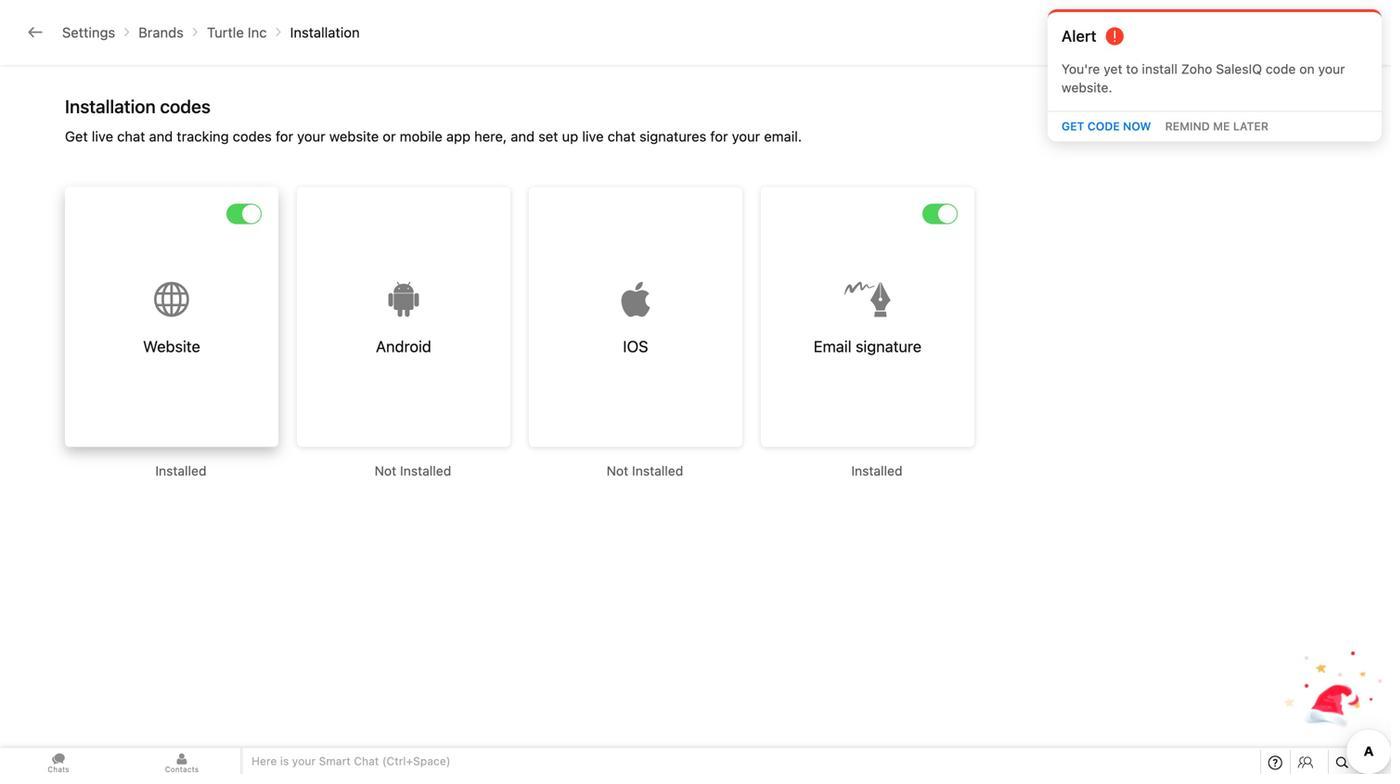 Task type: locate. For each thing, give the bounding box(es) containing it.
your left website
[[297, 128, 326, 144]]

salesiq
[[1217, 61, 1263, 77]]

code left on
[[1266, 61, 1297, 77]]

1 horizontal spatial and
[[511, 128, 535, 144]]

you're yet to install zoho salesiq code on your website.
[[1062, 61, 1346, 95]]

2 installed from the left
[[400, 463, 452, 479]]

1 horizontal spatial get
[[1062, 120, 1085, 133]]

app
[[447, 128, 471, 144]]

get down the website.
[[1062, 120, 1085, 133]]

0 vertical spatial codes
[[160, 96, 211, 117]]

1 horizontal spatial installation
[[290, 24, 360, 40]]

not installed
[[375, 463, 452, 479], [607, 463, 684, 479]]

me
[[1214, 120, 1231, 133]]

codes right 'tracking'
[[233, 128, 272, 144]]

1 horizontal spatial live
[[582, 128, 604, 144]]

for right signatures
[[711, 128, 729, 144]]

on
[[1300, 61, 1315, 77]]

1 vertical spatial code
[[1088, 120, 1121, 133]]

code left now
[[1088, 120, 1121, 133]]

1 horizontal spatial codes
[[233, 128, 272, 144]]

chat down installation codes
[[117, 128, 145, 144]]

get live chat and tracking codes for your website or mobile app here, and set up live chat signatures for your email.
[[65, 128, 802, 144]]

tracking
[[177, 128, 229, 144]]

codes
[[160, 96, 211, 117], [233, 128, 272, 144]]

installation down settings
[[65, 96, 156, 117]]

0 horizontal spatial installation
[[65, 96, 156, 117]]

codes up 'tracking'
[[160, 96, 211, 117]]

or
[[383, 128, 396, 144]]

chat
[[117, 128, 145, 144], [608, 128, 636, 144]]

and
[[149, 128, 173, 144], [511, 128, 535, 144]]

here,
[[475, 128, 507, 144]]

1 vertical spatial installation
[[65, 96, 156, 117]]

here is your smart chat (ctrl+space)
[[252, 755, 451, 768]]

not installed for android
[[375, 463, 452, 479]]

2 not installed from the left
[[607, 463, 684, 479]]

days
[[1263, 14, 1293, 30]]

1 and from the left
[[149, 128, 173, 144]]

now
[[1124, 120, 1152, 133]]

remind
[[1166, 120, 1211, 133]]

0 horizontal spatial chat
[[117, 128, 145, 144]]

you're
[[1062, 61, 1101, 77]]

1 live from the left
[[92, 128, 113, 144]]

available
[[1003, 15, 1057, 30]]

not
[[375, 463, 397, 479], [607, 463, 629, 479]]

email
[[814, 337, 852, 355]]

0 vertical spatial code
[[1266, 61, 1297, 77]]

up
[[562, 128, 579, 144]]

0 horizontal spatial not
[[375, 463, 397, 479]]

0 horizontal spatial get
[[65, 128, 88, 144]]

2 for from the left
[[711, 128, 729, 144]]

alert
[[1062, 27, 1097, 45]]

inc
[[248, 24, 267, 40]]

and left set
[[511, 128, 535, 144]]

0 horizontal spatial and
[[149, 128, 173, 144]]

1 chat from the left
[[117, 128, 145, 144]]

0 horizontal spatial code
[[1088, 120, 1121, 133]]

your
[[1319, 61, 1346, 77], [297, 128, 326, 144], [732, 128, 761, 144], [292, 755, 316, 768]]

remind me later
[[1166, 120, 1269, 133]]

installation right inc
[[290, 24, 360, 40]]

days left
[[1263, 14, 1320, 30]]

1 vertical spatial codes
[[233, 128, 272, 144]]

installed
[[155, 463, 207, 479], [400, 463, 452, 479], [632, 463, 684, 479], [852, 463, 903, 479]]

get down installation codes
[[65, 128, 88, 144]]

installation
[[290, 24, 360, 40], [65, 96, 156, 117]]

yet
[[1104, 61, 1123, 77]]

zoho
[[1182, 61, 1213, 77]]

3 installed from the left
[[632, 463, 684, 479]]

Search (minimum of 3 characters) text field
[[103, 5, 792, 40]]

settings
[[62, 24, 115, 40]]

2 and from the left
[[511, 128, 535, 144]]

install
[[1143, 61, 1178, 77]]

0 horizontal spatial for
[[276, 128, 294, 144]]

1 horizontal spatial not
[[607, 463, 629, 479]]

2 not from the left
[[607, 463, 629, 479]]

1 horizontal spatial not installed
[[607, 463, 684, 479]]

website.
[[1062, 80, 1113, 95]]

email signature
[[814, 337, 922, 355]]

visitors
[[10, 241, 53, 256]]

4 installed from the left
[[852, 463, 903, 479]]

turtle inc
[[207, 24, 267, 40]]

signatures
[[640, 128, 707, 144]]

chats image
[[0, 748, 117, 774]]

get
[[1062, 120, 1085, 133], [65, 128, 88, 144]]

1 horizontal spatial chat
[[608, 128, 636, 144]]

chat left signatures
[[608, 128, 636, 144]]

1 horizontal spatial for
[[711, 128, 729, 144]]

chat
[[354, 755, 379, 768]]

website
[[143, 337, 200, 355]]

(ctrl+space)
[[382, 755, 451, 768]]

live
[[92, 128, 113, 144], [582, 128, 604, 144]]

your right on
[[1319, 61, 1346, 77]]

and down installation codes
[[149, 128, 173, 144]]

code
[[1266, 61, 1297, 77], [1088, 120, 1121, 133]]

1 horizontal spatial code
[[1266, 61, 1297, 77]]

0 vertical spatial installation
[[290, 24, 360, 40]]

live down installation codes
[[92, 128, 113, 144]]

live right up
[[582, 128, 604, 144]]

installation for installation
[[290, 24, 360, 40]]

0 horizontal spatial codes
[[160, 96, 211, 117]]

1 not from the left
[[375, 463, 397, 479]]

1 not installed from the left
[[375, 463, 452, 479]]

for
[[276, 128, 294, 144], [711, 128, 729, 144]]

signature
[[856, 337, 922, 355]]

for left website
[[276, 128, 294, 144]]

0 horizontal spatial live
[[92, 128, 113, 144]]

contacts image
[[123, 748, 240, 774]]

email.
[[764, 128, 802, 144]]

to
[[1127, 61, 1139, 77]]

0 horizontal spatial not installed
[[375, 463, 452, 479]]



Task type: describe. For each thing, give the bounding box(es) containing it.
not for android
[[375, 463, 397, 479]]

not for ios
[[607, 463, 629, 479]]

left
[[1297, 14, 1320, 30]]

get code now
[[1062, 120, 1152, 133]]

later
[[1234, 120, 1269, 133]]

get for get code now
[[1062, 120, 1085, 133]]

your inside you're yet to install zoho salesiq code on your website.
[[1319, 61, 1346, 77]]

your left email.
[[732, 128, 761, 144]]

code inside you're yet to install zoho salesiq code on your website.
[[1266, 61, 1297, 77]]

android
[[376, 337, 432, 355]]

2 live from the left
[[582, 128, 604, 144]]

1 for from the left
[[276, 128, 294, 144]]

mobile
[[400, 128, 443, 144]]

brands
[[139, 24, 184, 40]]

smart
[[319, 755, 351, 768]]

feedback
[[4, 459, 60, 473]]

installation codes
[[65, 96, 211, 117]]

2 chat from the left
[[608, 128, 636, 144]]

here
[[252, 755, 277, 768]]

turtle
[[207, 24, 244, 40]]

website
[[329, 128, 379, 144]]

is
[[280, 755, 289, 768]]

not installed for ios
[[607, 463, 684, 479]]

get for get live chat and tracking codes for your website or mobile app here, and set up live chat signatures for your email.
[[65, 128, 88, 144]]

1 installed from the left
[[155, 463, 207, 479]]

installation for installation codes
[[65, 96, 156, 117]]

set
[[539, 128, 559, 144]]

your right is
[[292, 755, 316, 768]]

ios
[[623, 337, 649, 355]]



Task type: vqa. For each thing, say whether or not it's contained in the screenshot.
Not associated with Android
yes



